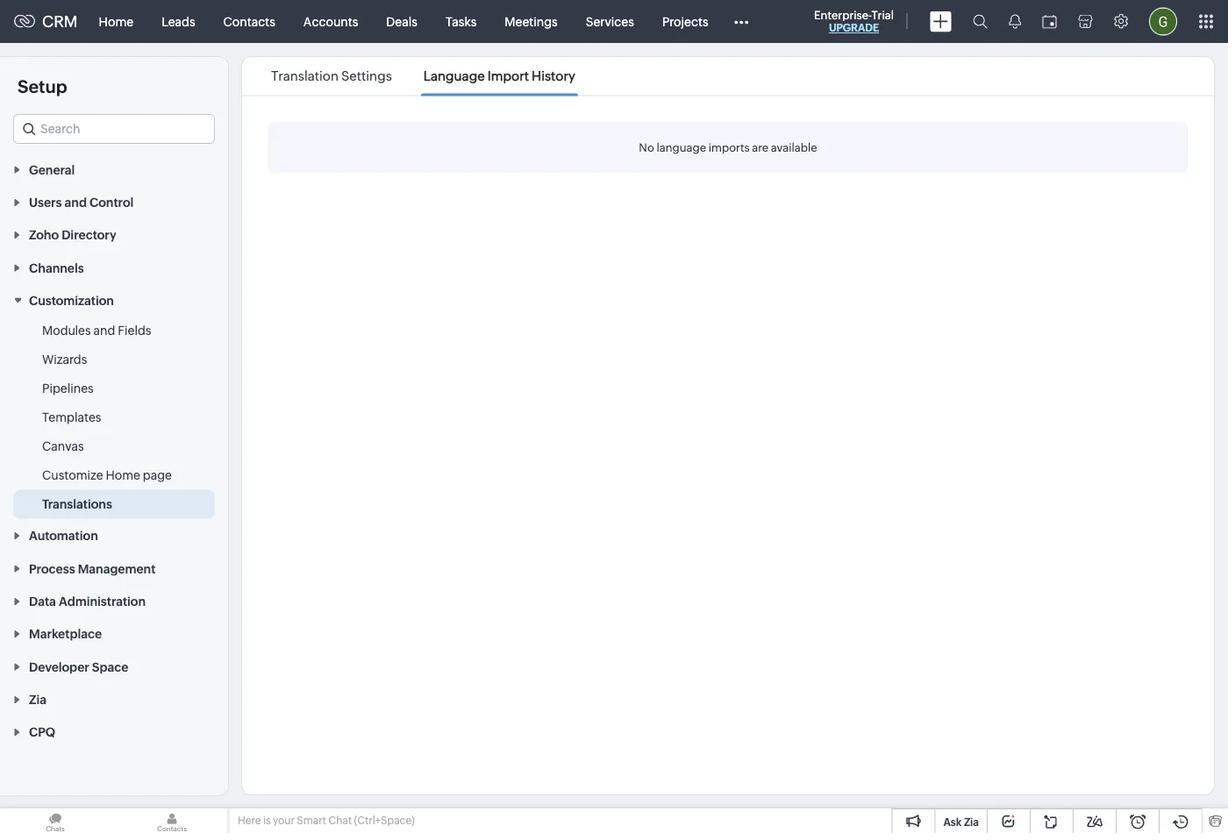 Task type: describe. For each thing, give the bounding box(es) containing it.
marketplace button
[[0, 618, 228, 650]]

zoho directory
[[29, 228, 116, 242]]

contacts link
[[209, 0, 289, 43]]

language
[[424, 68, 485, 84]]

translation settings
[[271, 68, 392, 84]]

home link
[[85, 0, 148, 43]]

trial
[[872, 8, 894, 22]]

search image
[[973, 14, 988, 29]]

cpq
[[29, 726, 55, 740]]

here is your smart chat (ctrl+space)
[[238, 815, 415, 827]]

customization button
[[0, 284, 228, 317]]

pipelines
[[42, 381, 94, 396]]

(ctrl+space)
[[354, 815, 415, 827]]

management
[[78, 562, 156, 576]]

profile element
[[1139, 0, 1188, 43]]

marketplace
[[29, 627, 102, 642]]

templates
[[42, 410, 101, 424]]

control
[[90, 195, 134, 209]]

customize home page link
[[42, 467, 172, 484]]

crm link
[[14, 13, 78, 30]]

space
[[92, 660, 129, 674]]

upgrade
[[829, 22, 879, 34]]

home inside customization region
[[106, 468, 140, 482]]

is
[[263, 815, 271, 827]]

translation
[[271, 68, 339, 84]]

signals image
[[1009, 14, 1022, 29]]

1 horizontal spatial zia
[[964, 817, 979, 828]]

calendar image
[[1043, 14, 1057, 29]]

meetings
[[505, 14, 558, 29]]

import
[[488, 68, 529, 84]]

leads
[[162, 14, 195, 29]]

automation
[[29, 529, 98, 543]]

process
[[29, 562, 75, 576]]

0 vertical spatial home
[[99, 14, 134, 29]]

customization region
[[0, 317, 228, 519]]

leads link
[[148, 0, 209, 43]]

zia button
[[0, 683, 228, 716]]

settings
[[341, 68, 392, 84]]

tasks
[[446, 14, 477, 29]]

meetings link
[[491, 0, 572, 43]]

directory
[[62, 228, 116, 242]]

translations
[[42, 497, 112, 511]]

available
[[771, 141, 818, 154]]

modules and fields link
[[42, 322, 151, 339]]

data administration
[[29, 595, 146, 609]]

users
[[29, 195, 62, 209]]

administration
[[59, 595, 146, 609]]

crm
[[42, 13, 78, 30]]

fields
[[118, 324, 151, 338]]



Task type: locate. For each thing, give the bounding box(es) containing it.
your
[[273, 815, 295, 827]]

templates link
[[42, 409, 101, 426]]

developer
[[29, 660, 89, 674]]

data
[[29, 595, 56, 609]]

translations link
[[42, 496, 112, 513]]

accounts
[[303, 14, 358, 29]]

enterprise-
[[814, 8, 872, 22]]

home right crm
[[99, 14, 134, 29]]

contacts image
[[117, 809, 227, 834]]

zia
[[29, 693, 46, 707], [964, 817, 979, 828]]

home left page
[[106, 468, 140, 482]]

0 horizontal spatial and
[[65, 195, 87, 209]]

create menu element
[[920, 0, 963, 43]]

chats image
[[0, 809, 111, 834]]

1 vertical spatial zia
[[964, 817, 979, 828]]

projects
[[662, 14, 709, 29]]

contacts
[[223, 14, 275, 29]]

page
[[143, 468, 172, 482]]

and inside customization region
[[93, 324, 115, 338]]

tasks link
[[432, 0, 491, 43]]

automation button
[[0, 519, 228, 552]]

None field
[[13, 114, 215, 144]]

Search text field
[[14, 115, 214, 143]]

customize home page
[[42, 468, 172, 482]]

create menu image
[[930, 11, 952, 32]]

and
[[65, 195, 87, 209], [93, 324, 115, 338]]

process management button
[[0, 552, 228, 585]]

translation settings link
[[269, 68, 395, 84]]

and for modules
[[93, 324, 115, 338]]

history
[[532, 68, 576, 84]]

zia up cpq
[[29, 693, 46, 707]]

services link
[[572, 0, 648, 43]]

wizards link
[[42, 351, 87, 368]]

search element
[[963, 0, 999, 43]]

ask
[[944, 817, 962, 828]]

accounts link
[[289, 0, 372, 43]]

and left fields
[[93, 324, 115, 338]]

channels
[[29, 261, 84, 275]]

zia right ask
[[964, 817, 979, 828]]

customization
[[29, 294, 114, 308]]

are
[[752, 141, 769, 154]]

here
[[238, 815, 261, 827]]

channels button
[[0, 251, 228, 284]]

enterprise-trial upgrade
[[814, 8, 894, 34]]

general
[[29, 163, 75, 177]]

deals
[[386, 14, 418, 29]]

deals link
[[372, 0, 432, 43]]

canvas
[[42, 439, 84, 453]]

and right users
[[65, 195, 87, 209]]

0 horizontal spatial zia
[[29, 693, 46, 707]]

modules and fields
[[42, 324, 151, 338]]

language import history
[[424, 68, 576, 84]]

cpq button
[[0, 716, 228, 749]]

profile image
[[1150, 7, 1178, 36]]

projects link
[[648, 0, 723, 43]]

zoho directory button
[[0, 218, 228, 251]]

smart
[[297, 815, 326, 827]]

0 vertical spatial and
[[65, 195, 87, 209]]

services
[[586, 14, 634, 29]]

setup
[[18, 76, 67, 97]]

customize
[[42, 468, 103, 482]]

imports
[[709, 141, 750, 154]]

signals element
[[999, 0, 1032, 43]]

canvas link
[[42, 438, 84, 455]]

list
[[255, 57, 591, 95]]

developer space button
[[0, 650, 228, 683]]

zoho
[[29, 228, 59, 242]]

users and control button
[[0, 185, 228, 218]]

data administration button
[[0, 585, 228, 618]]

modules
[[42, 324, 91, 338]]

language import history link
[[421, 68, 578, 84]]

1 vertical spatial and
[[93, 324, 115, 338]]

and inside dropdown button
[[65, 195, 87, 209]]

wizards
[[42, 353, 87, 367]]

and for users
[[65, 195, 87, 209]]

list containing translation settings
[[255, 57, 591, 95]]

Other Modules field
[[723, 7, 760, 36]]

home
[[99, 14, 134, 29], [106, 468, 140, 482]]

language
[[657, 141, 707, 154]]

1 vertical spatial home
[[106, 468, 140, 482]]

general button
[[0, 153, 228, 185]]

users and control
[[29, 195, 134, 209]]

ask zia
[[944, 817, 979, 828]]

developer space
[[29, 660, 129, 674]]

1 horizontal spatial and
[[93, 324, 115, 338]]

pipelines link
[[42, 380, 94, 397]]

no
[[639, 141, 654, 154]]

no language imports are available
[[639, 141, 818, 154]]

process management
[[29, 562, 156, 576]]

chat
[[329, 815, 352, 827]]

0 vertical spatial zia
[[29, 693, 46, 707]]

zia inside dropdown button
[[29, 693, 46, 707]]



Task type: vqa. For each thing, say whether or not it's contained in the screenshot.
The Create Menu Element
yes



